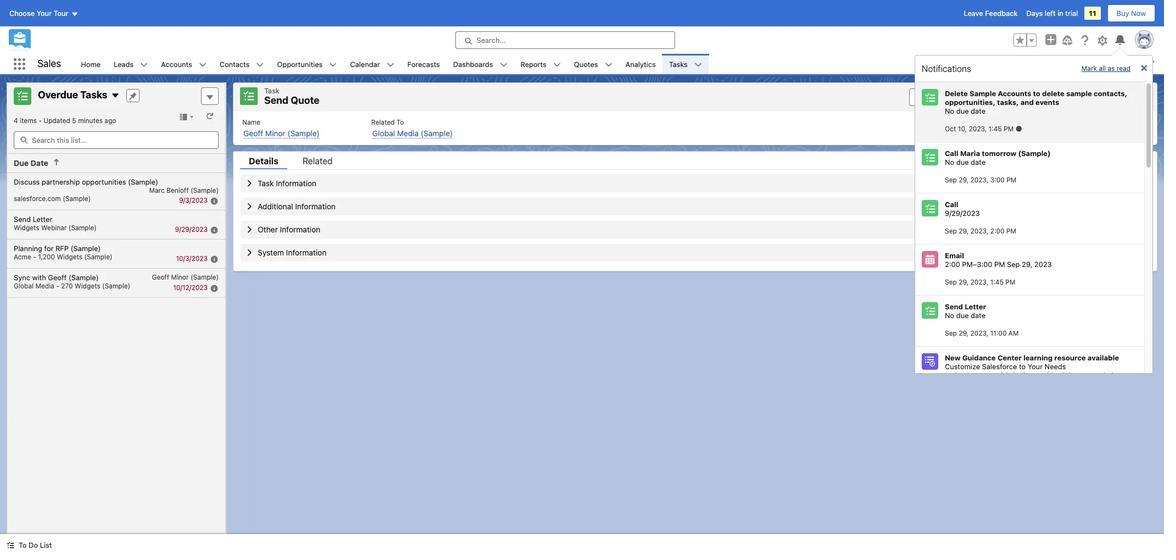 Task type: locate. For each thing, give the bounding box(es) containing it.
0 vertical spatial task
[[264, 86, 280, 95]]

9/29/2023 up 10/3/2023 at the top left of the page
[[175, 225, 208, 233]]

9/29/2023 inside select an item from this list to open it. list box
[[175, 225, 208, 233]]

to up the objects
[[1020, 362, 1026, 371]]

1 date from the top
[[971, 107, 986, 115]]

tasks inside overdue tasks|tasks|list view element
[[80, 89, 107, 101]]

contacts
[[220, 60, 250, 68]]

270
[[61, 282, 73, 290]]

and right tasks,
[[1021, 98, 1034, 107]]

1:45 for oct 10, 2023, 1:45 pm ●
[[989, 125, 1003, 133]]

date down sample
[[971, 107, 986, 115]]

1 vertical spatial media
[[35, 282, 54, 290]]

information down the additional information at the left top of the page
[[280, 225, 321, 234]]

2023, for maria
[[971, 176, 989, 184]]

accounts right sample
[[999, 89, 1032, 98]]

0 horizontal spatial related
[[303, 156, 333, 166]]

no inside send letter no due date
[[945, 311, 955, 320]]

guidance
[[963, 353, 996, 362]]

edit inside edit comments button
[[1073, 93, 1086, 102]]

text default image right contacts
[[256, 61, 264, 69]]

1 due from the top
[[957, 107, 969, 115]]

1 vertical spatial list
[[234, 111, 1158, 145]]

date up the sep 29, 2023, 3:00 pm
[[971, 158, 986, 167]]

mark for mark all as read
[[1082, 64, 1098, 73]]

additional information button
[[241, 198, 1151, 215]]

1 vertical spatial with
[[1042, 371, 1056, 380]]

delete for delete
[[1033, 93, 1055, 102]]

1 vertical spatial group
[[910, 87, 1151, 107]]

system information
[[258, 248, 327, 257]]

letter
[[33, 215, 52, 223], [965, 302, 987, 311]]

1 vertical spatial no
[[945, 158, 955, 167]]

1 vertical spatial 2:00
[[945, 260, 961, 269]]

text default image inside quotes list item
[[605, 61, 613, 69]]

days left in trial
[[1027, 9, 1079, 18]]

0 horizontal spatial with
[[32, 273, 46, 282]]

1 horizontal spatial to
[[397, 118, 404, 126]]

3:00
[[991, 176, 1005, 184]]

1 edit from the left
[[1002, 93, 1014, 102]]

information for additional information
[[295, 201, 336, 211]]

1 vertical spatial 9/29/2023
[[175, 225, 208, 233]]

29, left 2023
[[1022, 260, 1033, 269]]

group containing mark complete
[[910, 87, 1151, 107]]

partnership
[[42, 177, 80, 186]]

pm inside oct 10, 2023, 1:45 pm ●
[[1004, 125, 1014, 133]]

0 vertical spatial -
[[33, 253, 36, 261]]

1 vertical spatial related
[[303, 156, 333, 166]]

delete right tasks,
[[1033, 93, 1055, 102]]

mark complete
[[930, 93, 981, 102]]

sep left 2023
[[1008, 260, 1020, 269]]

group
[[1014, 34, 1037, 47], [910, 87, 1151, 107]]

sep for send letter no due date
[[945, 329, 957, 338]]

mark inside mark complete button
[[930, 93, 947, 102]]

10,
[[959, 125, 967, 133]]

1 horizontal spatial send
[[264, 95, 289, 106]]

analytics
[[626, 60, 656, 68]]

sep for call maria tomorrow (sample) no due date
[[945, 176, 957, 184]]

29, down call 9/29/2023
[[959, 227, 969, 235]]

0 horizontal spatial tasks
[[80, 89, 107, 101]]

information
[[276, 178, 317, 188], [295, 201, 336, 211], [280, 225, 321, 234], [286, 248, 327, 257]]

related
[[371, 118, 395, 126], [303, 156, 333, 166]]

your left tour
[[37, 9, 52, 18]]

with left clicks,
[[1042, 371, 1056, 380]]

and inside new guidance center learning resource available customize salesforce to your needs make the most of salesforce with clicks, not code by learning about objects and fields.
[[1022, 380, 1034, 389]]

1 horizontal spatial minor
[[265, 128, 286, 138]]

1 vertical spatial learning
[[945, 380, 972, 389]]

calendar list item
[[344, 54, 401, 74]]

date inside delete sample accounts to delete sample contacts, opportunities, tasks, and events no due date
[[971, 107, 986, 115]]

email
[[945, 251, 965, 260]]

1:45
[[989, 125, 1003, 133], [991, 278, 1004, 286]]

date up the sep 29, 2023, 11:00 am
[[971, 311, 986, 320]]

text default image for accounts
[[199, 61, 207, 69]]

sep up call 9/29/2023
[[945, 176, 957, 184]]

tasks up "minutes" at the top left of the page
[[80, 89, 107, 101]]

7 text default image from the left
[[695, 61, 702, 69]]

no left maria
[[945, 158, 955, 167]]

call inside 'call maria tomorrow (sample) no due date'
[[945, 149, 959, 158]]

1 horizontal spatial tasks
[[669, 60, 688, 68]]

send letter no due date
[[945, 302, 987, 320]]

accounts right leads list item
[[161, 60, 192, 68]]

text default image
[[140, 61, 148, 69], [199, 61, 207, 69], [387, 61, 394, 69], [500, 61, 508, 69], [553, 61, 561, 69], [605, 61, 613, 69], [695, 61, 702, 69]]

1 vertical spatial minor
[[171, 273, 189, 281]]

0 horizontal spatial minor
[[171, 273, 189, 281]]

to up global media (sample) link
[[397, 118, 404, 126]]

left
[[1045, 9, 1056, 18]]

for
[[44, 244, 54, 253]]

0 horizontal spatial your
[[37, 9, 52, 18]]

geoff minor (sample)
[[152, 273, 219, 281]]

delete left sample
[[945, 89, 968, 98]]

0 vertical spatial to
[[397, 118, 404, 126]]

0 horizontal spatial to
[[1020, 362, 1026, 371]]

send for send letter no due date
[[945, 302, 964, 311]]

name geoff minor (sample)
[[242, 118, 320, 138]]

2023, for 9/29/2023
[[971, 227, 989, 235]]

call left maria
[[945, 149, 959, 158]]

widgets up the planning
[[14, 223, 39, 232]]

0 vertical spatial 1:45
[[989, 125, 1003, 133]]

0 vertical spatial global
[[373, 128, 395, 138]]

edit for edit
[[1002, 93, 1014, 102]]

1 call from the top
[[945, 149, 959, 158]]

0 horizontal spatial accounts
[[161, 60, 192, 68]]

sep up new
[[945, 329, 957, 338]]

1 vertical spatial -
[[56, 282, 59, 290]]

pm left ●
[[1004, 125, 1014, 133]]

pm for call maria tomorrow (sample) no due date
[[1007, 176, 1017, 184]]

2 vertical spatial no
[[945, 311, 955, 320]]

9/29/2023 up sep 29, 2023, 2:00 pm
[[945, 209, 980, 218]]

date inside send letter no due date
[[971, 311, 986, 320]]

send inside send letter no due date
[[945, 302, 964, 311]]

task inside dropdown button
[[258, 178, 274, 188]]

1 horizontal spatial 2:00
[[991, 227, 1005, 235]]

code
[[1094, 371, 1110, 380]]

1 vertical spatial to
[[19, 541, 27, 550]]

learning up "fields."
[[1024, 353, 1053, 362]]

2023, left the 11:00
[[971, 329, 989, 338]]

text default image left the calendar link
[[329, 61, 337, 69]]

0 vertical spatial related
[[371, 118, 395, 126]]

1 horizontal spatial letter
[[965, 302, 987, 311]]

text default image inside tasks list item
[[695, 61, 702, 69]]

1 horizontal spatial media
[[397, 128, 419, 138]]

buy now button
[[1108, 4, 1156, 22]]

1 vertical spatial accounts
[[999, 89, 1032, 98]]

call for call maria tomorrow (sample)
[[945, 149, 959, 158]]

0 vertical spatial learning
[[1024, 353, 1053, 362]]

date inside 'call maria tomorrow (sample) no due date'
[[971, 158, 986, 167]]

2 text default image from the left
[[199, 61, 207, 69]]

text default image inside 'dashboards' list item
[[500, 61, 508, 69]]

discuss
[[14, 177, 40, 186]]

calendar
[[350, 60, 380, 68]]

0 vertical spatial group
[[1014, 34, 1037, 47]]

1 no from the top
[[945, 107, 955, 115]]

0 vertical spatial no
[[945, 107, 955, 115]]

minor up details
[[265, 128, 286, 138]]

0 vertical spatial to
[[1034, 89, 1041, 98]]

0 horizontal spatial letter
[[33, 215, 52, 223]]

2023, down pm–3:00
[[971, 278, 989, 286]]

pm–3:00
[[963, 260, 993, 269]]

0 vertical spatial date
[[971, 107, 986, 115]]

task inside task send quote
[[264, 86, 280, 95]]

to
[[1034, 89, 1041, 98], [1020, 362, 1026, 371]]

2 horizontal spatial geoff
[[244, 128, 263, 138]]

1 vertical spatial letter
[[965, 302, 987, 311]]

discuss partnership opportunities (sample) marc benioff (sample)
[[14, 177, 219, 194]]

letter inside send letter no due date
[[965, 302, 987, 311]]

●
[[1016, 124, 1023, 133]]

planning for rfp (sample)
[[14, 244, 101, 253]]

text default image inside accounts list item
[[199, 61, 207, 69]]

task left quote
[[264, 86, 280, 95]]

mark
[[1082, 64, 1098, 73], [930, 93, 947, 102]]

0 vertical spatial 9/29/2023
[[945, 209, 980, 218]]

tasks right analytics link at the top right of the page
[[669, 60, 688, 68]]

call down the sep 29, 2023, 3:00 pm
[[945, 200, 959, 209]]

1 horizontal spatial accounts
[[999, 89, 1032, 98]]

accounts
[[161, 60, 192, 68], [999, 89, 1032, 98]]

2 no from the top
[[945, 158, 955, 167]]

0 vertical spatial tasks
[[669, 60, 688, 68]]

complete
[[949, 93, 981, 102]]

edit inside edit button
[[1002, 93, 1014, 102]]

call inside call 9/29/2023
[[945, 200, 959, 209]]

6 text default image from the left
[[605, 61, 613, 69]]

accounts list item
[[155, 54, 213, 74]]

details link
[[240, 156, 287, 169]]

sep up email
[[945, 227, 957, 235]]

4 items • updated 5 minutes ago
[[14, 117, 116, 125]]

information up the additional information at the left top of the page
[[276, 178, 317, 188]]

related up task information
[[303, 156, 333, 166]]

task for information
[[258, 178, 274, 188]]

letter down salesforce.com
[[33, 215, 52, 223]]

text default image for calendar
[[387, 61, 394, 69]]

0 horizontal spatial delete
[[945, 89, 968, 98]]

call for call
[[945, 200, 959, 209]]

None search field
[[14, 131, 219, 149]]

text default image inside the calendar list item
[[387, 61, 394, 69]]

quotes
[[574, 60, 598, 68]]

1 horizontal spatial learning
[[1024, 353, 1053, 362]]

2023, down call 9/29/2023
[[971, 227, 989, 235]]

2023,
[[969, 125, 987, 133], [971, 176, 989, 184], [971, 227, 989, 235], [971, 278, 989, 286], [971, 329, 989, 338]]

29, down send letter no due date
[[959, 329, 969, 338]]

0 horizontal spatial 9/29/2023
[[175, 225, 208, 233]]

to left do
[[19, 541, 27, 550]]

your left needs
[[1028, 362, 1043, 371]]

mark left all
[[1082, 64, 1098, 73]]

29, inside email 2:00 pm–3:00 pm sep 29, 2023
[[1022, 260, 1033, 269]]

1 vertical spatial date
[[971, 158, 986, 167]]

29, down pm–3:00
[[959, 278, 969, 286]]

oct 10, 2023, 1:45 pm ●
[[945, 124, 1023, 133]]

all
[[1100, 64, 1107, 73]]

task down details link
[[258, 178, 274, 188]]

2 due from the top
[[957, 158, 969, 167]]

0 vertical spatial with
[[32, 273, 46, 282]]

1 horizontal spatial related
[[371, 118, 395, 126]]

0 horizontal spatial media
[[35, 282, 54, 290]]

reports
[[521, 60, 547, 68]]

9/29/2023
[[945, 209, 980, 218], [175, 225, 208, 233]]

webinar
[[41, 223, 67, 232]]

letter inside select an item from this list to open it. list box
[[33, 215, 52, 223]]

0 vertical spatial accounts
[[161, 60, 192, 68]]

due up the sep 29, 2023, 11:00 am
[[957, 311, 969, 320]]

no down mark complete button in the right top of the page
[[945, 107, 955, 115]]

minor up 10/12/2023
[[171, 273, 189, 281]]

0 vertical spatial send
[[264, 95, 289, 106]]

no up the sep 29, 2023, 11:00 am
[[945, 311, 955, 320]]

due down complete
[[957, 107, 969, 115]]

delete inside delete sample accounts to delete sample contacts, opportunities, tasks, and events no due date
[[945, 89, 968, 98]]

0 horizontal spatial to
[[19, 541, 27, 550]]

sep 29, 2023, 1:45 pm
[[945, 278, 1016, 286]]

learning down customize
[[945, 380, 972, 389]]

-
[[33, 253, 36, 261], [56, 282, 59, 290]]

text default image for reports
[[553, 61, 561, 69]]

mark left complete
[[930, 93, 947, 102]]

0 horizontal spatial global
[[14, 282, 34, 290]]

0 vertical spatial your
[[37, 9, 52, 18]]

related to global media (sample)
[[371, 118, 453, 138]]

acme
[[14, 253, 31, 261]]

sep down email
[[945, 278, 957, 286]]

0 horizontal spatial send
[[14, 215, 31, 223]]

delete inside "button"
[[1033, 93, 1055, 102]]

edit right sample
[[1002, 93, 1014, 102]]

29, for email 2:00 pm–3:00 pm sep 29, 2023
[[959, 278, 969, 286]]

0 vertical spatial minor
[[265, 128, 286, 138]]

1 vertical spatial tasks
[[80, 89, 107, 101]]

send inside select an item from this list to open it. list box
[[14, 215, 31, 223]]

2:00 left pm–3:00
[[945, 260, 961, 269]]

text default image left do
[[7, 542, 14, 549]]

Search Overdue Tasks list view. search field
[[14, 131, 219, 149]]

text default image inside leads list item
[[140, 61, 148, 69]]

text default image inside reports list item
[[553, 61, 561, 69]]

information up other information
[[295, 201, 336, 211]]

system information button
[[241, 244, 1151, 261]]

task for send
[[264, 86, 280, 95]]

1 vertical spatial your
[[1028, 362, 1043, 371]]

1 vertical spatial send
[[14, 215, 31, 223]]

1 horizontal spatial geoff
[[152, 273, 169, 281]]

0 horizontal spatial 2:00
[[945, 260, 961, 269]]

2 horizontal spatial send
[[945, 302, 964, 311]]

1 vertical spatial and
[[1022, 380, 1034, 389]]

widgets right for
[[57, 253, 83, 261]]

list containing home
[[74, 54, 1165, 74]]

2 vertical spatial send
[[945, 302, 964, 311]]

related inside related link
[[303, 156, 333, 166]]

1 vertical spatial due
[[957, 158, 969, 167]]

1:45 for sep 29, 2023, 1:45 pm
[[991, 278, 1004, 286]]

1 text default image from the left
[[140, 61, 148, 69]]

4 text default image from the left
[[500, 61, 508, 69]]

and left "fields."
[[1022, 380, 1034, 389]]

delete
[[1043, 89, 1065, 98]]

geoff inside the name geoff minor (sample)
[[244, 128, 263, 138]]

3 due from the top
[[957, 311, 969, 320]]

1 vertical spatial to
[[1020, 362, 1026, 371]]

widgets right 270
[[75, 282, 100, 290]]

2 date from the top
[[971, 158, 986, 167]]

edit right delete on the right
[[1073, 93, 1086, 102]]

list
[[74, 54, 1165, 74], [234, 111, 1158, 145]]

leave feedback
[[964, 9, 1018, 18]]

1 horizontal spatial 9/29/2023
[[945, 209, 980, 218]]

1 vertical spatial call
[[945, 200, 959, 209]]

edit
[[1002, 93, 1014, 102], [1073, 93, 1086, 102]]

text default image inside 'to do list' button
[[7, 542, 14, 549]]

name
[[242, 118, 260, 126]]

pm down email 2:00 pm–3:00 pm sep 29, 2023
[[1006, 278, 1016, 286]]

1 horizontal spatial with
[[1042, 371, 1056, 380]]

1 vertical spatial 1:45
[[991, 278, 1004, 286]]

sync with geoff (sample)
[[14, 273, 99, 282]]

marc
[[149, 186, 165, 194]]

geoff
[[244, 128, 263, 138], [48, 273, 67, 282], [152, 273, 169, 281]]

overdue tasks status
[[14, 117, 44, 125]]

1:45 left ●
[[989, 125, 1003, 133]]

media inside related to global media (sample)
[[397, 128, 419, 138]]

with right sync
[[32, 273, 46, 282]]

1 horizontal spatial your
[[1028, 362, 1043, 371]]

1 horizontal spatial to
[[1034, 89, 1041, 98]]

1 vertical spatial global
[[14, 282, 34, 290]]

send down salesforce.com
[[14, 215, 31, 223]]

related link
[[294, 156, 342, 169]]

accounts link
[[155, 54, 199, 74]]

sales
[[37, 58, 61, 69]]

1 horizontal spatial edit
[[1073, 93, 1086, 102]]

related up global media (sample) link
[[371, 118, 395, 126]]

global media (sample) link
[[373, 128, 453, 138]]

pm for email 2:00 pm–3:00 pm sep 29, 2023
[[1006, 278, 1016, 286]]

1:45 inside oct 10, 2023, 1:45 pm ●
[[989, 125, 1003, 133]]

(sample)
[[288, 128, 320, 138], [421, 128, 453, 138], [1019, 149, 1051, 158], [128, 177, 158, 186], [191, 186, 219, 194], [63, 194, 91, 203], [69, 223, 97, 232], [71, 244, 101, 253], [84, 253, 112, 261], [69, 273, 99, 282], [191, 273, 219, 281], [102, 282, 130, 290]]

0 vertical spatial due
[[957, 107, 969, 115]]

to inside 'to do list' button
[[19, 541, 27, 550]]

other information button
[[241, 221, 1151, 238]]

mark inside mark all as read link
[[1082, 64, 1098, 73]]

2 vertical spatial due
[[957, 311, 969, 320]]

to
[[397, 118, 404, 126], [19, 541, 27, 550]]

of
[[997, 371, 1003, 380]]

salesforce
[[983, 362, 1018, 371], [1005, 371, 1040, 380]]

1 horizontal spatial -
[[56, 282, 59, 290]]

media inside select an item from this list to open it. list box
[[35, 282, 54, 290]]

0 vertical spatial mark
[[1082, 64, 1098, 73]]

3 no from the top
[[945, 311, 955, 320]]

1 horizontal spatial mark
[[1082, 64, 1098, 73]]

no
[[945, 107, 955, 115], [945, 158, 955, 167], [945, 311, 955, 320]]

due up the sep 29, 2023, 3:00 pm
[[957, 158, 969, 167]]

letter down the sep 29, 2023, 1:45 pm
[[965, 302, 987, 311]]

to do list button
[[0, 534, 58, 556]]

information down other information
[[286, 248, 327, 257]]

2 vertical spatial date
[[971, 311, 986, 320]]

3 date from the top
[[971, 311, 986, 320]]

available
[[1088, 353, 1120, 362]]

2 call from the top
[[945, 200, 959, 209]]

pm right pm–3:00
[[995, 260, 1006, 269]]

with inside new guidance center learning resource available customize salesforce to your needs make the most of salesforce with clicks, not code by learning about objects and fields.
[[1042, 371, 1056, 380]]

to left delete on the right
[[1034, 89, 1041, 98]]

1 horizontal spatial global
[[373, 128, 395, 138]]

1 vertical spatial task
[[258, 178, 274, 188]]

pm up email 2:00 pm–3:00 pm sep 29, 2023
[[1007, 227, 1017, 235]]

- left 1,200 at the left of the page
[[33, 253, 36, 261]]

text default image
[[256, 61, 264, 69], [329, 61, 337, 69], [111, 91, 120, 100], [53, 158, 60, 166], [7, 542, 14, 549]]

5 text default image from the left
[[553, 61, 561, 69]]

and
[[1021, 98, 1034, 107], [1022, 380, 1034, 389]]

2:00 up email 2:00 pm–3:00 pm sep 29, 2023
[[991, 227, 1005, 235]]

2023, left 3:00
[[971, 176, 989, 184]]

0 horizontal spatial mark
[[930, 93, 947, 102]]

contacts link
[[213, 54, 256, 74]]

3 text default image from the left
[[387, 61, 394, 69]]

send up the name geoff minor (sample)
[[264, 95, 289, 106]]

global media - 270 widgets (sample)
[[14, 282, 130, 290]]

send down the sep 29, 2023, 1:45 pm
[[945, 302, 964, 311]]

1:45 down email 2:00 pm–3:00 pm sep 29, 2023
[[991, 278, 1004, 286]]

related inside related to global media (sample)
[[371, 118, 395, 126]]

29, down maria
[[959, 176, 969, 184]]

- left 270
[[56, 282, 59, 290]]

1 vertical spatial mark
[[930, 93, 947, 102]]

1 horizontal spatial delete
[[1033, 93, 1055, 102]]

call
[[945, 149, 959, 158], [945, 200, 959, 209]]

29, for send letter no due date
[[959, 329, 969, 338]]

pm
[[1004, 125, 1014, 133], [1007, 176, 1017, 184], [1007, 227, 1017, 235], [995, 260, 1006, 269], [1006, 278, 1016, 286]]

0 horizontal spatial edit
[[1002, 93, 1014, 102]]

0 vertical spatial call
[[945, 149, 959, 158]]

0 vertical spatial list
[[74, 54, 1165, 74]]

2023, for letter
[[971, 329, 989, 338]]

pm right 3:00
[[1007, 176, 1017, 184]]

2023, right 10,
[[969, 125, 987, 133]]

leads list item
[[107, 54, 155, 74]]

text default image up ago
[[111, 91, 120, 100]]

0 vertical spatial and
[[1021, 98, 1034, 107]]

forecasts
[[408, 60, 440, 68]]

0 vertical spatial letter
[[33, 215, 52, 223]]

overdue tasks|tasks|list view element
[[7, 82, 226, 534]]

send
[[264, 95, 289, 106], [14, 215, 31, 223], [945, 302, 964, 311]]

2 edit from the left
[[1073, 93, 1086, 102]]



Task type: describe. For each thing, give the bounding box(es) containing it.
new guidance center learning resource available customize salesforce to your needs make the most of salesforce with clicks, not code by learning about objects and fields.
[[945, 353, 1120, 389]]

center
[[998, 353, 1022, 362]]

to inside new guidance center learning resource available customize salesforce to your needs make the most of salesforce with clicks, not code by learning about objects and fields.
[[1020, 362, 1026, 371]]

maria
[[961, 149, 981, 158]]

delete sample accounts to delete sample contacts, opportunities, tasks, and events no due date
[[945, 89, 1128, 115]]

search... button
[[455, 31, 675, 49]]

in
[[1058, 9, 1064, 18]]

updated
[[44, 117, 70, 125]]

leave
[[964, 9, 984, 18]]

reports link
[[514, 54, 553, 74]]

no inside 'call maria tomorrow (sample) no due date'
[[945, 158, 955, 167]]

sample
[[1067, 89, 1093, 98]]

acme - 1,200 widgets (sample)
[[14, 253, 112, 261]]

2023, for 2:00
[[971, 278, 989, 286]]

about
[[974, 380, 993, 389]]

related for related to global media (sample)
[[371, 118, 395, 126]]

due date
[[14, 158, 48, 168]]

29, for call maria tomorrow (sample) no due date
[[959, 176, 969, 184]]

letter for send letter no due date
[[965, 302, 987, 311]]

am
[[1009, 329, 1019, 338]]

dashboards list item
[[447, 54, 514, 74]]

information for task information
[[276, 178, 317, 188]]

needs
[[1045, 362, 1067, 371]]

dashboards
[[453, 60, 493, 68]]

customize
[[945, 362, 981, 371]]

forecasts link
[[401, 54, 447, 74]]

0 horizontal spatial learning
[[945, 380, 972, 389]]

buy now
[[1117, 9, 1147, 18]]

text default image for leads
[[140, 61, 148, 69]]

due
[[14, 158, 29, 168]]

edit for edit comments
[[1073, 93, 1086, 102]]

minor inside select an item from this list to open it. list box
[[171, 273, 189, 281]]

resource
[[1055, 353, 1086, 362]]

analytics link
[[619, 54, 663, 74]]

salesforce up the objects
[[983, 362, 1018, 371]]

text default image inside contacts list item
[[256, 61, 264, 69]]

opportunities list item
[[271, 54, 344, 74]]

(sample) inside 'call maria tomorrow (sample) no due date'
[[1019, 149, 1051, 158]]

widgets webinar (sample)
[[14, 223, 97, 232]]

and inside delete sample accounts to delete sample contacts, opportunities, tasks, and events no due date
[[1021, 98, 1034, 107]]

minor inside the name geoff minor (sample)
[[265, 128, 286, 138]]

2 vertical spatial widgets
[[75, 282, 100, 290]]

quotes list item
[[568, 54, 619, 74]]

date
[[31, 158, 48, 168]]

sep 29, 2023, 3:00 pm
[[945, 176, 1017, 184]]

no inside delete sample accounts to delete sample contacts, opportunities, tasks, and events no due date
[[945, 107, 955, 115]]

salesforce down the center
[[1005, 371, 1040, 380]]

sep for email 2:00 pm–3:00 pm sep 29, 2023
[[945, 278, 957, 286]]

the
[[965, 371, 976, 380]]

sep inside email 2:00 pm–3:00 pm sep 29, 2023
[[1008, 260, 1020, 269]]

11:00
[[991, 329, 1007, 338]]

by
[[1112, 371, 1120, 380]]

due inside 'call maria tomorrow (sample) no due date'
[[957, 158, 969, 167]]

pm inside email 2:00 pm–3:00 pm sep 29, 2023
[[995, 260, 1006, 269]]

salesforce.com (sample)
[[14, 194, 91, 203]]

do
[[29, 541, 38, 550]]

task send quote
[[264, 86, 320, 106]]

2023
[[1035, 260, 1052, 269]]

sep 29, 2023, 11:00 am
[[945, 329, 1019, 338]]

edit button
[[993, 89, 1023, 105]]

choose your tour
[[9, 9, 68, 18]]

text default image for quotes
[[605, 61, 613, 69]]

tasks list item
[[663, 54, 709, 74]]

details
[[249, 156, 279, 166]]

system
[[258, 248, 284, 257]]

(sample) inside the name geoff minor (sample)
[[288, 128, 320, 138]]

pm for call 9/29/2023
[[1007, 227, 1017, 235]]

mark all as read link
[[1078, 60, 1136, 77]]

opportunities
[[82, 177, 126, 186]]

none search field inside overdue tasks|tasks|list view element
[[14, 131, 219, 149]]

rfp
[[56, 244, 69, 253]]

your inside popup button
[[37, 9, 52, 18]]

0 horizontal spatial -
[[33, 253, 36, 261]]

text default image inside 'opportunities' list item
[[329, 61, 337, 69]]

text default image right date
[[53, 158, 60, 166]]

read
[[1117, 64, 1131, 73]]

items
[[20, 117, 37, 125]]

comments
[[1088, 93, 1124, 102]]

information for other information
[[280, 225, 321, 234]]

letter for send letter
[[33, 215, 52, 223]]

your inside new guidance center learning resource available customize salesforce to your needs make the most of salesforce with clicks, not code by learning about objects and fields.
[[1028, 362, 1043, 371]]

mark all as read
[[1082, 64, 1131, 73]]

global inside related to global media (sample)
[[373, 128, 395, 138]]

sep for call 9/29/2023
[[945, 227, 957, 235]]

tasks inside the tasks link
[[669, 60, 688, 68]]

delete button
[[1024, 89, 1063, 105]]

buy
[[1117, 9, 1130, 18]]

9/3/2023
[[179, 196, 208, 204]]

reports list item
[[514, 54, 568, 74]]

ago
[[105, 117, 116, 125]]

minutes
[[78, 117, 103, 125]]

call maria tomorrow (sample) no due date
[[945, 149, 1051, 167]]

information for system information
[[286, 248, 327, 257]]

list containing geoff minor (sample)
[[234, 111, 1158, 145]]

tasks link
[[663, 54, 695, 74]]

text default image for dashboards
[[500, 61, 508, 69]]

most
[[978, 371, 995, 380]]

send inside task send quote
[[264, 95, 289, 106]]

sep 29, 2023, 2:00 pm
[[945, 227, 1017, 235]]

to inside related to global media (sample)
[[397, 118, 404, 126]]

accounts inside delete sample accounts to delete sample contacts, opportunities, tasks, and events no due date
[[999, 89, 1032, 98]]

other
[[258, 225, 278, 234]]

planning
[[14, 244, 42, 253]]

•
[[39, 117, 42, 125]]

due inside delete sample accounts to delete sample contacts, opportunities, tasks, and events no due date
[[957, 107, 969, 115]]

call 9/29/2023
[[945, 200, 980, 218]]

with inside select an item from this list to open it. list box
[[32, 273, 46, 282]]

0 horizontal spatial geoff
[[48, 273, 67, 282]]

email 2:00 pm–3:00 pm sep 29, 2023
[[945, 251, 1052, 269]]

accounts inside accounts link
[[161, 60, 192, 68]]

tasks,
[[998, 98, 1019, 107]]

edit comments button
[[1065, 89, 1133, 105]]

trial
[[1066, 9, 1079, 18]]

calendar link
[[344, 54, 387, 74]]

home
[[81, 60, 101, 68]]

geoff minor (sample) link
[[244, 128, 320, 138]]

1 vertical spatial widgets
[[57, 253, 83, 261]]

additional
[[258, 201, 293, 211]]

29, for call 9/29/2023
[[959, 227, 969, 235]]

days
[[1027, 9, 1043, 18]]

to inside delete sample accounts to delete sample contacts, opportunities, tasks, and events no due date
[[1034, 89, 1041, 98]]

events
[[1036, 98, 1060, 107]]

×
[[1141, 60, 1149, 76]]

global inside select an item from this list to open it. list box
[[14, 282, 34, 290]]

delete for delete sample accounts to delete sample contacts, opportunities, tasks, and events no due date
[[945, 89, 968, 98]]

fields.
[[1036, 380, 1056, 389]]

dashboards link
[[447, 54, 500, 74]]

2023, inside oct 10, 2023, 1:45 pm ●
[[969, 125, 987, 133]]

as
[[1108, 64, 1116, 73]]

send for send letter
[[14, 215, 31, 223]]

choose
[[9, 9, 35, 18]]

related for related
[[303, 156, 333, 166]]

due inside send letter no due date
[[957, 311, 969, 320]]

mark for mark complete
[[930, 93, 947, 102]]

0 vertical spatial widgets
[[14, 223, 39, 232]]

leads
[[114, 60, 134, 68]]

contacts list item
[[213, 54, 271, 74]]

2:00 inside email 2:00 pm–3:00 pm sep 29, 2023
[[945, 260, 961, 269]]

(sample) inside related to global media (sample)
[[421, 128, 453, 138]]

edit comments
[[1073, 93, 1124, 102]]

choose your tour button
[[9, 4, 79, 22]]

notifications
[[922, 63, 972, 73]]

text default image for tasks
[[695, 61, 702, 69]]

tomorrow
[[982, 149, 1017, 158]]

1,200
[[38, 253, 55, 261]]

0 vertical spatial 2:00
[[991, 227, 1005, 235]]

select an item from this list to open it. list box
[[7, 173, 225, 298]]

search...
[[477, 36, 506, 45]]



Task type: vqa. For each thing, say whether or not it's contained in the screenshot.
right related
yes



